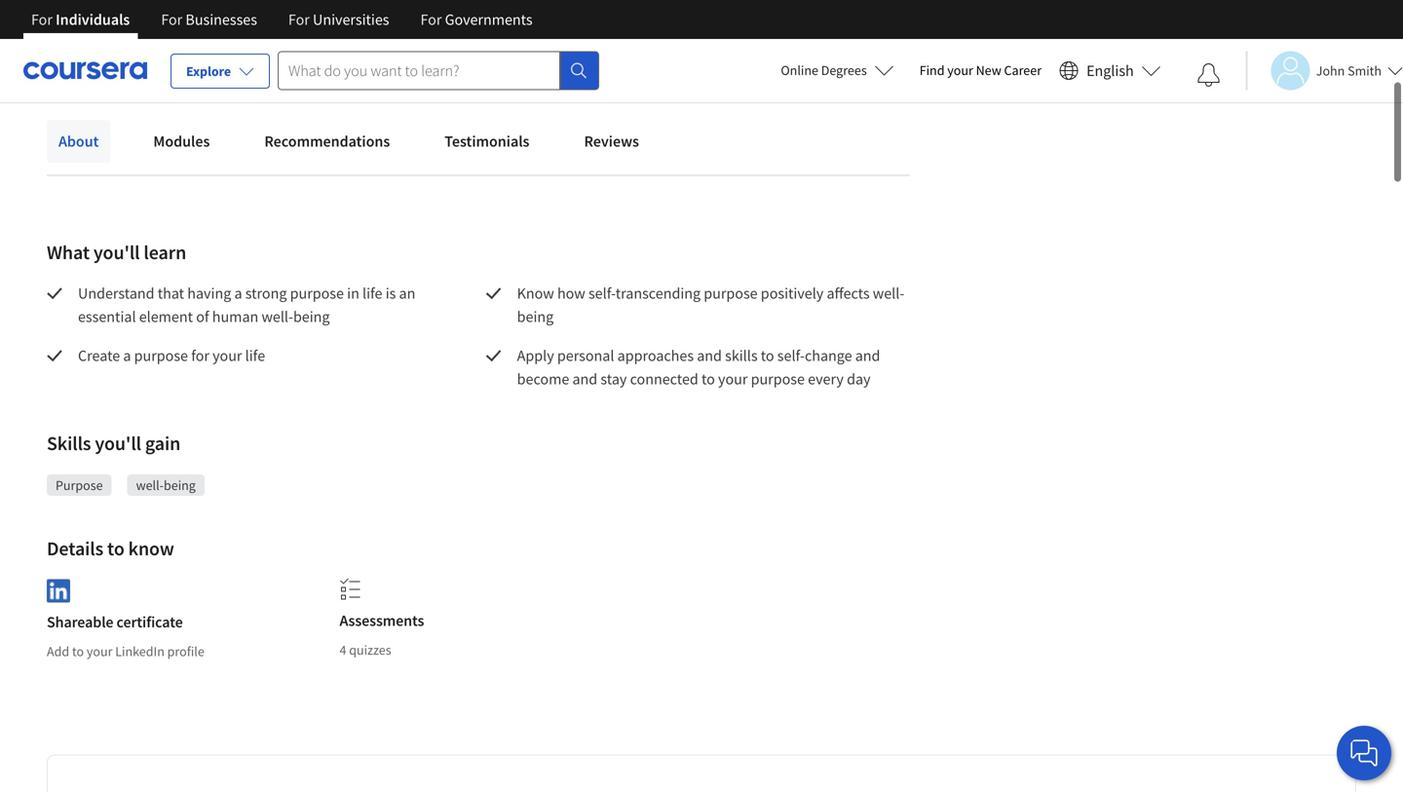 Task type: vqa. For each thing, say whether or not it's contained in the screenshot.
'Show more' button corresponding to Queen Mary University of London
no



Task type: locate. For each thing, give the bounding box(es) containing it.
0 vertical spatial self-
[[589, 284, 616, 303]]

self- inside know how self-transcending purpose positively affects well- being
[[589, 284, 616, 303]]

add
[[47, 643, 69, 660]]

you'll left gain
[[95, 431, 141, 456]]

0 horizontal spatial life
[[245, 346, 265, 365]]

testimonials link
[[433, 120, 541, 163]]

purpose left positively
[[704, 284, 758, 303]]

transcending
[[616, 284, 701, 303]]

2 for from the left
[[161, 10, 182, 29]]

your right for
[[213, 346, 242, 365]]

well- right affects
[[873, 284, 905, 303]]

self- right skills
[[777, 346, 805, 365]]

your inside apply personal approaches and skills to self-change and become and stay connected to your purpose every day
[[718, 369, 748, 389]]

online
[[781, 61, 819, 79]]

and up day at the right top of page
[[855, 346, 880, 365]]

purpose left in
[[290, 284, 344, 303]]

None search field
[[278, 51, 599, 90]]

1 horizontal spatial well-
[[262, 307, 293, 326]]

find
[[920, 61, 945, 79]]

necessary
[[549, 11, 606, 28]]

quizzes
[[349, 641, 391, 659]]

for for businesses
[[161, 10, 182, 29]]

0 horizontal spatial well-
[[136, 477, 164, 494]]

no
[[414, 11, 430, 28]]

1 vertical spatial well-
[[262, 307, 293, 326]]

having
[[187, 284, 231, 303]]

for individuals
[[31, 10, 130, 29]]

connected
[[630, 369, 699, 389]]

understand that having a strong purpose in life is an essential element of human well-being
[[78, 284, 419, 326]]

for
[[31, 10, 53, 29], [161, 10, 182, 29], [288, 10, 310, 29], [421, 10, 442, 29]]

for left businesses
[[161, 10, 182, 29]]

in
[[347, 284, 359, 303]]

1 vertical spatial life
[[245, 346, 265, 365]]

being down know at the top of page
[[517, 307, 554, 326]]

for left individuals
[[31, 10, 53, 29]]

about
[[58, 132, 99, 151]]

experience
[[485, 11, 547, 28]]

and down personal
[[573, 369, 598, 389]]

2 horizontal spatial being
[[517, 307, 554, 326]]

shareable
[[47, 613, 113, 632]]

your
[[948, 61, 973, 79], [213, 346, 242, 365], [718, 369, 748, 389], [87, 643, 112, 660]]

0 vertical spatial well-
[[873, 284, 905, 303]]

of
[[196, 307, 209, 326]]

for for governments
[[421, 10, 442, 29]]

a
[[234, 284, 242, 303], [123, 346, 131, 365]]

show notifications image
[[1197, 63, 1221, 87]]

element
[[139, 307, 193, 326]]

self-
[[589, 284, 616, 303], [777, 346, 805, 365]]

for up what do you want to learn? text field
[[421, 10, 442, 29]]

life
[[363, 284, 383, 303], [245, 346, 265, 365]]

positively
[[761, 284, 824, 303]]

well-
[[873, 284, 905, 303], [262, 307, 293, 326], [136, 477, 164, 494]]

you'll for skills
[[95, 431, 141, 456]]

purpose down skills
[[751, 369, 805, 389]]

1 horizontal spatial being
[[293, 307, 330, 326]]

stay
[[601, 369, 627, 389]]

well- inside "understand that having a strong purpose in life is an essential element of human well-being"
[[262, 307, 293, 326]]

new
[[976, 61, 1002, 79]]

a right create on the top left of the page
[[123, 346, 131, 365]]

life inside "understand that having a strong purpose in life is an essential element of human well-being"
[[363, 284, 383, 303]]

know
[[517, 284, 554, 303]]

skills you'll gain
[[47, 431, 181, 456]]

your down skills
[[718, 369, 748, 389]]

for businesses
[[161, 10, 257, 29]]

1 vertical spatial a
[[123, 346, 131, 365]]

1 horizontal spatial self-
[[777, 346, 805, 365]]

0 vertical spatial life
[[363, 284, 383, 303]]

purpose
[[290, 284, 344, 303], [704, 284, 758, 303], [134, 346, 188, 365], [751, 369, 805, 389]]

every
[[808, 369, 844, 389]]

1 vertical spatial you'll
[[95, 431, 141, 456]]

well- down "strong"
[[262, 307, 293, 326]]

purpose inside apply personal approaches and skills to self-change and become and stay connected to your purpose every day
[[751, 369, 805, 389]]

being right human
[[293, 307, 330, 326]]

being inside "understand that having a strong purpose in life is an essential element of human well-being"
[[293, 307, 330, 326]]

0 horizontal spatial self-
[[589, 284, 616, 303]]

details
[[47, 536, 103, 561]]

life left is
[[363, 284, 383, 303]]

What do you want to learn? text field
[[278, 51, 560, 90]]

to left know at the bottom of page
[[107, 536, 124, 561]]

being inside know how self-transcending purpose positively affects well- being
[[517, 307, 554, 326]]

understand
[[78, 284, 154, 303]]

find your new career
[[920, 61, 1042, 79]]

day
[[847, 369, 871, 389]]

create a purpose for your life
[[78, 346, 265, 365]]

linkedin
[[115, 643, 165, 660]]

0 vertical spatial a
[[234, 284, 242, 303]]

being down gain
[[164, 477, 196, 494]]

previous
[[433, 11, 482, 28]]

your right find
[[948, 61, 973, 79]]

1 horizontal spatial a
[[234, 284, 242, 303]]

and left skills
[[697, 346, 722, 365]]

4 for from the left
[[421, 10, 442, 29]]

well-being
[[136, 477, 196, 494]]

(2,206
[[234, 11, 269, 28]]

1 horizontal spatial life
[[363, 284, 383, 303]]

for right (2,206
[[288, 10, 310, 29]]

personal
[[557, 346, 614, 365]]

to
[[761, 346, 774, 365], [702, 369, 715, 389], [107, 536, 124, 561], [72, 643, 84, 660]]

3 for from the left
[[288, 10, 310, 29]]

well- inside know how self-transcending purpose positively affects well- being
[[873, 284, 905, 303]]

and
[[697, 346, 722, 365], [855, 346, 880, 365], [573, 369, 598, 389]]

life down human
[[245, 346, 265, 365]]

essential
[[78, 307, 136, 326]]

you'll up understand
[[93, 240, 140, 265]]

well- down gain
[[136, 477, 164, 494]]

being
[[293, 307, 330, 326], [517, 307, 554, 326], [164, 477, 196, 494]]

for for individuals
[[31, 10, 53, 29]]

purpose inside know how self-transcending purpose positively affects well- being
[[704, 284, 758, 303]]

john smith
[[1316, 62, 1382, 79]]

0 vertical spatial you'll
[[93, 240, 140, 265]]

1 for from the left
[[31, 10, 53, 29]]

english button
[[1052, 39, 1169, 102]]

banner navigation
[[16, 0, 548, 39]]

a up human
[[234, 284, 242, 303]]

know
[[128, 536, 174, 561]]

skills
[[47, 431, 91, 456]]

self- right how
[[589, 284, 616, 303]]

2 horizontal spatial well-
[[873, 284, 905, 303]]

1 vertical spatial self-
[[777, 346, 805, 365]]

skills
[[725, 346, 758, 365]]

a inside "understand that having a strong purpose in life is an essential element of human well-being"
[[234, 284, 242, 303]]

to right add
[[72, 643, 84, 660]]

self- inside apply personal approaches and skills to self-change and become and stay connected to your purpose every day
[[777, 346, 805, 365]]

you'll
[[93, 240, 140, 265], [95, 431, 141, 456]]



Task type: describe. For each thing, give the bounding box(es) containing it.
how
[[557, 284, 585, 303]]

modules link
[[142, 120, 222, 163]]

what
[[47, 240, 90, 265]]

profile
[[167, 643, 204, 660]]

for
[[191, 346, 209, 365]]

that
[[158, 284, 184, 303]]

smith
[[1348, 62, 1382, 79]]

add to your linkedin profile
[[47, 643, 204, 660]]

online degrees
[[781, 61, 867, 79]]

explore
[[186, 62, 231, 80]]

4
[[340, 641, 346, 659]]

businesses
[[186, 10, 257, 29]]

shareable certificate
[[47, 613, 183, 632]]

no previous experience necessary
[[414, 11, 606, 28]]

to right skills
[[761, 346, 774, 365]]

an
[[399, 284, 416, 303]]

affects
[[827, 284, 870, 303]]

0 horizontal spatial and
[[573, 369, 598, 389]]

english
[[1087, 61, 1134, 80]]

find your new career link
[[910, 58, 1052, 83]]

recommendations link
[[253, 120, 402, 163]]

for governments
[[421, 10, 533, 29]]

create
[[78, 346, 120, 365]]

what you'll learn
[[47, 240, 186, 265]]

to right connected at the left top of page
[[702, 369, 715, 389]]

for for universities
[[288, 10, 310, 29]]

4 quizzes
[[340, 641, 391, 659]]

purpose left for
[[134, 346, 188, 365]]

(2,206 reviews)
[[234, 11, 319, 28]]

online degrees button
[[765, 49, 910, 92]]

learn
[[144, 240, 186, 265]]

0 horizontal spatial being
[[164, 477, 196, 494]]

details to know
[[47, 536, 174, 561]]

strong
[[245, 284, 287, 303]]

approaches
[[618, 346, 694, 365]]

is
[[386, 284, 396, 303]]

2 horizontal spatial and
[[855, 346, 880, 365]]

0 horizontal spatial a
[[123, 346, 131, 365]]

gain
[[145, 431, 181, 456]]

for universities
[[288, 10, 389, 29]]

about link
[[47, 120, 111, 163]]

reviews)
[[271, 11, 319, 28]]

testimonials
[[445, 132, 530, 151]]

modules
[[153, 132, 210, 151]]

reviews
[[584, 132, 639, 151]]

purpose
[[56, 477, 103, 494]]

assessments
[[340, 611, 424, 631]]

reviews link
[[572, 120, 651, 163]]

john
[[1316, 62, 1345, 79]]

your down shareable certificate
[[87, 643, 112, 660]]

coursera image
[[23, 55, 147, 86]]

governments
[[445, 10, 533, 29]]

you'll for what
[[93, 240, 140, 265]]

2 vertical spatial well-
[[136, 477, 164, 494]]

individuals
[[56, 10, 130, 29]]

purpose inside "understand that having a strong purpose in life is an essential element of human well-being"
[[290, 284, 344, 303]]

human
[[212, 307, 259, 326]]

change
[[805, 346, 852, 365]]

become
[[517, 369, 569, 389]]

career
[[1004, 61, 1042, 79]]

1 horizontal spatial and
[[697, 346, 722, 365]]

universities
[[313, 10, 389, 29]]

degrees
[[821, 61, 867, 79]]

recommendations
[[264, 132, 390, 151]]

explore button
[[171, 54, 270, 89]]

know how self-transcending purpose positively affects well- being
[[517, 284, 905, 326]]

apply personal approaches and skills to self-change and become and stay connected to your purpose every day
[[517, 346, 884, 389]]

apply
[[517, 346, 554, 365]]

chat with us image
[[1349, 738, 1380, 769]]

john smith button
[[1246, 51, 1403, 90]]

certificate
[[116, 613, 183, 632]]



